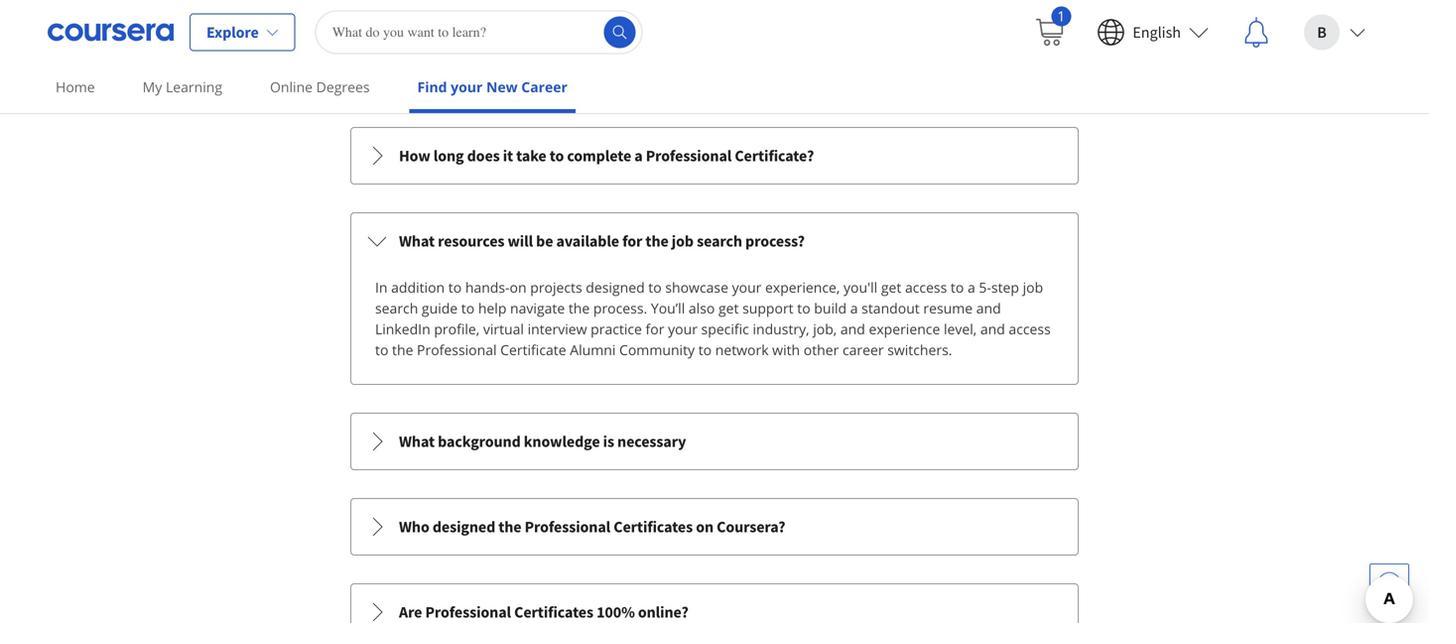 Task type: vqa. For each thing, say whether or not it's contained in the screenshot.
the left get
yes



Task type: locate. For each thing, give the bounding box(es) containing it.
career
[[521, 77, 568, 96]]

1 horizontal spatial certificates
[[614, 517, 693, 537]]

to down specific
[[699, 340, 712, 359]]

1 horizontal spatial access
[[1009, 319, 1051, 338]]

1 vertical spatial your
[[732, 278, 762, 297]]

process?
[[746, 231, 805, 251]]

switchers.
[[888, 340, 953, 359]]

you'll
[[844, 278, 878, 297]]

get up specific
[[719, 299, 739, 317]]

0 vertical spatial your
[[451, 77, 483, 96]]

What do you want to learn? text field
[[315, 10, 643, 54]]

to up guide
[[449, 278, 462, 297]]

1 vertical spatial for
[[646, 319, 665, 338]]

shopping cart: 1 item element
[[1034, 6, 1072, 48]]

get up standout
[[881, 278, 902, 297]]

available
[[556, 231, 619, 251]]

a right complete on the top of page
[[635, 146, 643, 166]]

for
[[623, 231, 643, 251], [646, 319, 665, 338]]

job up "showcase"
[[672, 231, 694, 251]]

specific
[[701, 319, 749, 338]]

for up community
[[646, 319, 665, 338]]

1 vertical spatial a
[[968, 278, 976, 297]]

level,
[[944, 319, 977, 338]]

the up "showcase"
[[646, 231, 669, 251]]

0 vertical spatial a
[[635, 146, 643, 166]]

on up 'navigate'
[[510, 278, 527, 297]]

on left 'coursera?'
[[696, 517, 714, 537]]

help
[[478, 299, 507, 317]]

1 horizontal spatial designed
[[586, 278, 645, 297]]

0 vertical spatial certificates
[[614, 517, 693, 537]]

0 vertical spatial on
[[510, 278, 527, 297]]

resume
[[924, 299, 973, 317]]

will
[[508, 231, 533, 251]]

what resources will be available for the job search process? button
[[351, 213, 1078, 269]]

what up addition
[[399, 231, 435, 251]]

also
[[689, 299, 715, 317]]

1 vertical spatial certificates
[[514, 602, 594, 622]]

for right available
[[623, 231, 643, 251]]

hands-
[[465, 278, 510, 297]]

what for what background knowledge is necessary
[[399, 432, 435, 451]]

practice
[[591, 319, 642, 338]]

online
[[270, 77, 313, 96]]

to inside dropdown button
[[550, 146, 564, 166]]

a left 5-
[[968, 278, 976, 297]]

0 horizontal spatial certificates
[[514, 602, 594, 622]]

how long does it take to complete a professional certificate? button
[[351, 128, 1078, 183]]

None search field
[[315, 10, 643, 54]]

long
[[434, 146, 464, 166]]

0 vertical spatial what
[[399, 231, 435, 251]]

100%
[[597, 602, 635, 622]]

find your new career link
[[410, 65, 576, 113]]

how long does it take to complete a professional certificate?
[[399, 146, 814, 166]]

online degrees
[[270, 77, 370, 96]]

what
[[399, 231, 435, 251], [399, 432, 435, 451]]

new
[[486, 77, 518, 96]]

1 horizontal spatial a
[[851, 299, 858, 317]]

what inside dropdown button
[[399, 231, 435, 251]]

to down linkedin
[[375, 340, 389, 359]]

designed up process.
[[586, 278, 645, 297]]

0 horizontal spatial search
[[375, 299, 418, 317]]

build
[[814, 299, 847, 317]]

2 horizontal spatial a
[[968, 278, 976, 297]]

1 horizontal spatial for
[[646, 319, 665, 338]]

a inside how long does it take to complete a professional certificate? dropdown button
[[635, 146, 643, 166]]

explore button
[[190, 13, 296, 51]]

certificates
[[614, 517, 693, 537], [514, 602, 594, 622]]

to up resume
[[951, 278, 964, 297]]

0 horizontal spatial on
[[510, 278, 527, 297]]

career
[[843, 340, 884, 359]]

1 vertical spatial on
[[696, 517, 714, 537]]

1 horizontal spatial on
[[696, 517, 714, 537]]

experience,
[[765, 278, 840, 297]]

your up support
[[732, 278, 762, 297]]

certificates left 100%
[[514, 602, 594, 622]]

the
[[646, 231, 669, 251], [569, 299, 590, 317], [392, 340, 413, 359], [499, 517, 522, 537]]

your
[[451, 77, 483, 96], [732, 278, 762, 297], [668, 319, 698, 338]]

1 vertical spatial access
[[1009, 319, 1051, 338]]

search up linkedin
[[375, 299, 418, 317]]

navigate
[[510, 299, 565, 317]]

your down you'll
[[668, 319, 698, 338]]

job right the step at top right
[[1023, 278, 1044, 297]]

0 horizontal spatial access
[[905, 278, 947, 297]]

to right take at the left of the page
[[550, 146, 564, 166]]

who designed the professional certificates on coursera?
[[399, 517, 786, 537]]

learning
[[166, 77, 222, 96]]

1 horizontal spatial get
[[881, 278, 902, 297]]

b
[[1318, 22, 1327, 42]]

my learning link
[[135, 65, 230, 109]]

0 horizontal spatial a
[[635, 146, 643, 166]]

to up you'll
[[649, 278, 662, 297]]

help center image
[[1378, 572, 1402, 596]]

linkedin
[[375, 319, 431, 338]]

on
[[510, 278, 527, 297], [696, 517, 714, 537]]

0 horizontal spatial for
[[623, 231, 643, 251]]

access up resume
[[905, 278, 947, 297]]

get
[[881, 278, 902, 297], [719, 299, 739, 317]]

to
[[550, 146, 564, 166], [449, 278, 462, 297], [649, 278, 662, 297], [951, 278, 964, 297], [461, 299, 475, 317], [797, 299, 811, 317], [375, 340, 389, 359], [699, 340, 712, 359]]

1 vertical spatial what
[[399, 432, 435, 451]]

process.
[[594, 299, 648, 317]]

0 horizontal spatial your
[[451, 77, 483, 96]]

coursera?
[[717, 517, 786, 537]]

5-
[[979, 278, 992, 297]]

english
[[1133, 22, 1181, 42]]

complete
[[567, 146, 632, 166]]

what inside dropdown button
[[399, 432, 435, 451]]

1 horizontal spatial your
[[668, 319, 698, 338]]

a down you'll
[[851, 299, 858, 317]]

english button
[[1081, 0, 1225, 64]]

0 vertical spatial designed
[[586, 278, 645, 297]]

showcase
[[665, 278, 729, 297]]

1 vertical spatial designed
[[433, 517, 496, 537]]

professional left certificate?
[[646, 146, 732, 166]]

access
[[905, 278, 947, 297], [1009, 319, 1051, 338]]

what background knowledge is necessary
[[399, 432, 686, 451]]

access down the step at top right
[[1009, 319, 1051, 338]]

1 horizontal spatial job
[[1023, 278, 1044, 297]]

certificate?
[[735, 146, 814, 166]]

find
[[417, 77, 447, 96]]

it
[[503, 146, 513, 166]]

2 vertical spatial a
[[851, 299, 858, 317]]

1 horizontal spatial search
[[697, 231, 743, 251]]

certificates down necessary on the bottom of the page
[[614, 517, 693, 537]]

0 vertical spatial job
[[672, 231, 694, 251]]

professional
[[646, 146, 732, 166], [417, 340, 497, 359], [525, 517, 611, 537], [425, 602, 511, 622]]

designed right who
[[433, 517, 496, 537]]

0 horizontal spatial job
[[672, 231, 694, 251]]

search up "showcase"
[[697, 231, 743, 251]]

a
[[635, 146, 643, 166], [968, 278, 976, 297], [851, 299, 858, 317]]

0 vertical spatial search
[[697, 231, 743, 251]]

2 what from the top
[[399, 432, 435, 451]]

2 vertical spatial your
[[668, 319, 698, 338]]

coursera image
[[48, 16, 174, 48]]

designed
[[586, 278, 645, 297], [433, 517, 496, 537]]

your right find
[[451, 77, 483, 96]]

does
[[467, 146, 500, 166]]

what resources will be available for the job search process?
[[399, 231, 805, 251]]

online?
[[638, 602, 689, 622]]

on inside in addition to hands-on projects designed to showcase your experience, you'll get access to a 5-step job search guide to help navigate the process. you'll also get support  to build a standout resume and linkedin profile, virtual interview practice for your specific industry, job, and experience level, and access to the professional certificate alumni community to network with other career switchers.
[[510, 278, 527, 297]]

professional down profile,
[[417, 340, 497, 359]]

0 horizontal spatial get
[[719, 299, 739, 317]]

search
[[697, 231, 743, 251], [375, 299, 418, 317]]

what left the background
[[399, 432, 435, 451]]

the up interview
[[569, 299, 590, 317]]

0 vertical spatial for
[[623, 231, 643, 251]]

what background knowledge is necessary button
[[351, 414, 1078, 469]]

network
[[716, 340, 769, 359]]

1 what from the top
[[399, 231, 435, 251]]

job
[[672, 231, 694, 251], [1023, 278, 1044, 297]]

1 vertical spatial job
[[1023, 278, 1044, 297]]

and
[[977, 299, 1001, 317], [841, 319, 866, 338], [981, 319, 1005, 338]]

0 horizontal spatial designed
[[433, 517, 496, 537]]

1 vertical spatial search
[[375, 299, 418, 317]]

the down linkedin
[[392, 340, 413, 359]]



Task type: describe. For each thing, give the bounding box(es) containing it.
what for what resources will be available for the job search process?
[[399, 231, 435, 251]]

is
[[603, 432, 614, 451]]

search inside in addition to hands-on projects designed to showcase your experience, you'll get access to a 5-step job search guide to help navigate the process. you'll also get support  to build a standout resume and linkedin profile, virtual interview practice for your specific industry, job, and experience level, and access to the professional certificate alumni community to network with other career switchers.
[[375, 299, 418, 317]]

alumni
[[570, 340, 616, 359]]

experience
[[869, 319, 940, 338]]

you'll
[[651, 299, 685, 317]]

industry,
[[753, 319, 810, 338]]

and right level,
[[981, 319, 1005, 338]]

the down the background
[[499, 517, 522, 537]]

online degrees link
[[262, 65, 378, 109]]

1
[[1058, 6, 1066, 25]]

designed inside dropdown button
[[433, 517, 496, 537]]

0 vertical spatial access
[[905, 278, 947, 297]]

to up profile,
[[461, 299, 475, 317]]

and down 5-
[[977, 299, 1001, 317]]

are
[[399, 602, 422, 622]]

0 vertical spatial get
[[881, 278, 902, 297]]

for inside dropdown button
[[623, 231, 643, 251]]

necessary
[[618, 432, 686, 451]]

knowledge
[[524, 432, 600, 451]]

certificate
[[501, 340, 566, 359]]

virtual
[[483, 319, 524, 338]]

find your new career
[[417, 77, 568, 96]]

professional inside in addition to hands-on projects designed to showcase your experience, you'll get access to a 5-step job search guide to help navigate the process. you'll also get support  to build a standout resume and linkedin profile, virtual interview practice for your specific industry, job, and experience level, and access to the professional certificate alumni community to network with other career switchers.
[[417, 340, 497, 359]]

other
[[804, 340, 839, 359]]

2 horizontal spatial your
[[732, 278, 762, 297]]

with
[[773, 340, 800, 359]]

who
[[399, 517, 430, 537]]

degrees
[[316, 77, 370, 96]]

resources
[[438, 231, 505, 251]]

professional right are
[[425, 602, 511, 622]]

are professional certificates 100% online?
[[399, 602, 689, 622]]

my learning
[[143, 77, 222, 96]]

home
[[56, 77, 95, 96]]

interview
[[528, 319, 587, 338]]

my
[[143, 77, 162, 96]]

background
[[438, 432, 521, 451]]

professional down the knowledge
[[525, 517, 611, 537]]

b button
[[1289, 0, 1382, 64]]

step
[[992, 278, 1020, 297]]

job inside dropdown button
[[672, 231, 694, 251]]

on inside dropdown button
[[696, 517, 714, 537]]

support
[[743, 299, 794, 317]]

to down the experience,
[[797, 299, 811, 317]]

guide
[[422, 299, 458, 317]]

home link
[[48, 65, 103, 109]]

addition
[[391, 278, 445, 297]]

how
[[399, 146, 431, 166]]

for inside in addition to hands-on projects designed to showcase your experience, you'll get access to a 5-step job search guide to help navigate the process. you'll also get support  to build a standout resume and linkedin profile, virtual interview practice for your specific industry, job, and experience level, and access to the professional certificate alumni community to network with other career switchers.
[[646, 319, 665, 338]]

designed inside in addition to hands-on projects designed to showcase your experience, you'll get access to a 5-step job search guide to help navigate the process. you'll also get support  to build a standout resume and linkedin profile, virtual interview practice for your specific industry, job, and experience level, and access to the professional certificate alumni community to network with other career switchers.
[[586, 278, 645, 297]]

explore
[[206, 22, 259, 42]]

are professional certificates 100% online? button
[[351, 584, 1078, 623]]

who designed the professional certificates on coursera? button
[[351, 499, 1078, 555]]

profile,
[[434, 319, 480, 338]]

job inside in addition to hands-on projects designed to showcase your experience, you'll get access to a 5-step job search guide to help navigate the process. you'll also get support  to build a standout resume and linkedin profile, virtual interview practice for your specific industry, job, and experience level, and access to the professional certificate alumni community to network with other career switchers.
[[1023, 278, 1044, 297]]

take
[[516, 146, 547, 166]]

job,
[[813, 319, 837, 338]]

projects
[[530, 278, 582, 297]]

community
[[619, 340, 695, 359]]

standout
[[862, 299, 920, 317]]

be
[[536, 231, 553, 251]]

1 vertical spatial get
[[719, 299, 739, 317]]

search inside dropdown button
[[697, 231, 743, 251]]

in
[[375, 278, 388, 297]]

1 link
[[1018, 0, 1081, 64]]

and up the career
[[841, 319, 866, 338]]

in addition to hands-on projects designed to showcase your experience, you'll get access to a 5-step job search guide to help navigate the process. you'll also get support  to build a standout resume and linkedin profile, virtual interview practice for your specific industry, job, and experience level, and access to the professional certificate alumni community to network with other career switchers.
[[375, 278, 1051, 359]]



